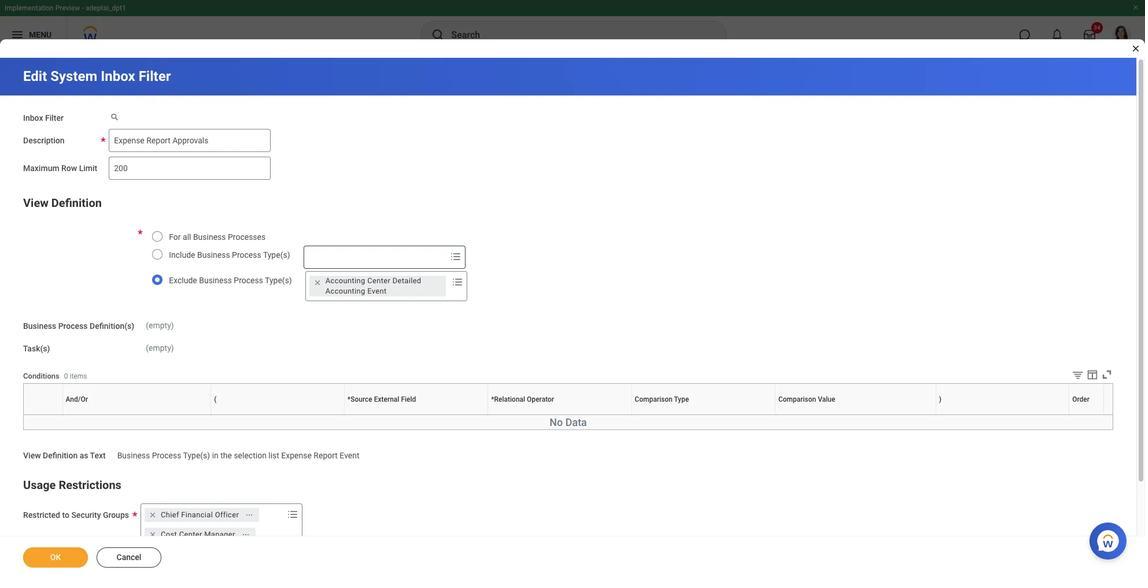 Task type: locate. For each thing, give the bounding box(es) containing it.
comparison type
[[635, 396, 689, 404]]

select to filter grid data image
[[1072, 369, 1085, 381]]

row element
[[24, 384, 1107, 415]]

0 horizontal spatial *
[[348, 396, 351, 404]]

* left operator at the bottom left
[[491, 396, 494, 404]]

prompts image for exclude business process type(s)
[[451, 275, 464, 289]]

search image
[[431, 28, 445, 42]]

usage restrictions button
[[23, 479, 121, 492]]

business right all
[[193, 232, 226, 242]]

1 vertical spatial (empty)
[[146, 343, 174, 353]]

center down include business process type(s) field
[[368, 276, 391, 285]]

x small image
[[147, 510, 159, 521], [147, 529, 159, 541]]

definition left as
[[43, 451, 78, 461]]

type(s)
[[263, 250, 290, 260], [265, 276, 292, 285], [183, 451, 210, 461]]

1 vertical spatial event
[[340, 451, 360, 461]]

2 comparison from the left
[[779, 396, 817, 404]]

row
[[61, 164, 77, 173]]

related actions image
[[245, 511, 254, 520]]

usage restrictions group
[[23, 476, 1114, 579]]

1 view from the top
[[23, 196, 49, 210]]

chief financial officer
[[161, 511, 239, 520]]

center inside option
[[179, 531, 202, 539]]

toolbar
[[1063, 369, 1114, 384]]

edit
[[23, 68, 47, 84]]

type(s) down the processes
[[263, 250, 290, 260]]

(empty) for business process definition(s)
[[146, 321, 174, 330]]

edit system inbox filter main content
[[0, 58, 1146, 579]]

0 horizontal spatial filter
[[45, 113, 64, 123]]

1 vertical spatial center
[[179, 531, 202, 539]]

0 vertical spatial type(s)
[[263, 250, 290, 260]]

inbox up description in the top left of the page
[[23, 113, 43, 123]]

x small image left chief
[[147, 510, 159, 521]]

view for view definition
[[23, 196, 49, 210]]

for all business processes
[[169, 232, 266, 242]]

1 x small image from the top
[[147, 510, 159, 521]]

x small image left cost
[[147, 529, 159, 541]]

0 vertical spatial center
[[368, 276, 391, 285]]

2 accounting from the top
[[326, 287, 365, 296]]

process
[[232, 250, 261, 260], [234, 276, 263, 285], [58, 322, 88, 331], [152, 451, 181, 461]]

0 vertical spatial view
[[23, 196, 49, 210]]

1 vertical spatial definition
[[43, 451, 78, 461]]

view
[[23, 196, 49, 210], [23, 451, 41, 461]]

comparison left value
[[779, 396, 817, 404]]

0 horizontal spatial event
[[340, 451, 360, 461]]

filter
[[139, 68, 171, 84], [45, 113, 64, 123]]

cost
[[161, 531, 177, 539]]

1 horizontal spatial inbox
[[101, 68, 135, 84]]

1 vertical spatial x small image
[[147, 529, 159, 541]]

-
[[82, 4, 84, 12]]

accounting center detailed accounting event
[[326, 276, 422, 296]]

2 (empty) from the top
[[146, 343, 174, 353]]

implementation preview -   adeptai_dpt1 banner
[[0, 0, 1146, 53]]

1 vertical spatial type(s)
[[265, 276, 292, 285]]

accounting
[[326, 276, 365, 285], [326, 287, 365, 296]]

1 * from the left
[[348, 396, 351, 404]]

0 vertical spatial definition
[[51, 196, 102, 210]]

event
[[368, 287, 387, 296], [340, 451, 360, 461]]

processes
[[228, 232, 266, 242]]

report
[[314, 451, 338, 461]]

event down include business process type(s) field
[[368, 287, 387, 296]]

view definition button
[[23, 196, 102, 210]]

view definition
[[23, 196, 102, 210]]

comparison left type
[[635, 396, 673, 404]]

business down "include business process type(s)"
[[199, 276, 232, 285]]

chief financial officer element
[[161, 510, 239, 521]]

groups
[[103, 511, 129, 520]]

center
[[368, 276, 391, 285], [179, 531, 202, 539]]

center for manager
[[179, 531, 202, 539]]

event right 'report'
[[340, 451, 360, 461]]

preview
[[55, 4, 80, 12]]

officer
[[215, 511, 239, 520]]

close edit system inbox filter image
[[1132, 44, 1141, 53]]

expense
[[281, 451, 312, 461]]

process down the processes
[[232, 250, 261, 260]]

1 horizontal spatial filter
[[139, 68, 171, 84]]

edit system inbox filter
[[23, 68, 171, 84]]

definition down the row
[[51, 196, 102, 210]]

comparison for comparison value
[[779, 396, 817, 404]]

in
[[212, 451, 219, 461]]

0 vertical spatial accounting
[[326, 276, 365, 285]]

items selected for restricted to security groups list box
[[141, 506, 285, 579]]

2 x small image from the top
[[147, 529, 159, 541]]

* for source
[[348, 396, 351, 404]]

exclude business process type(s)
[[169, 276, 292, 285]]

1 comparison from the left
[[635, 396, 673, 404]]

conditions 0 items
[[23, 372, 87, 380]]

view up usage
[[23, 451, 41, 461]]

1 horizontal spatial event
[[368, 287, 387, 296]]

1 horizontal spatial *
[[491, 396, 494, 404]]

* relational operator
[[491, 396, 554, 404]]

* left "external"
[[348, 396, 351, 404]]

limit
[[79, 164, 97, 173]]

toolbar inside view definition group
[[1063, 369, 1114, 384]]

center for detailed
[[368, 276, 391, 285]]

all
[[183, 232, 191, 242]]

0 vertical spatial (empty)
[[146, 321, 174, 330]]

x small image inside chief financial officer, press delete to clear value. "option"
[[147, 510, 159, 521]]

maximum row limit
[[23, 164, 97, 173]]

comparison
[[635, 396, 673, 404], [779, 396, 817, 404]]

ok
[[50, 553, 61, 562]]

workday assistant region
[[1090, 518, 1132, 560]]

related actions image
[[242, 531, 250, 539]]

0 vertical spatial x small image
[[147, 510, 159, 521]]

inbox
[[101, 68, 135, 84], [23, 113, 43, 123]]

implementation preview -   adeptai_dpt1
[[5, 4, 126, 12]]

center down financial
[[179, 531, 202, 539]]

0 vertical spatial event
[[368, 287, 387, 296]]

0 horizontal spatial comparison
[[635, 396, 673, 404]]

business
[[193, 232, 226, 242], [197, 250, 230, 260], [199, 276, 232, 285], [23, 322, 56, 331], [117, 451, 150, 461]]

event inside accounting center detailed accounting event
[[368, 287, 387, 296]]

inbox right "system"
[[101, 68, 135, 84]]

1 vertical spatial prompts image
[[451, 275, 464, 289]]

type(s) for include business process type(s)
[[263, 250, 290, 260]]

*
[[348, 396, 351, 404], [491, 396, 494, 404]]

2 vertical spatial type(s)
[[183, 451, 210, 461]]

type(s) left in
[[183, 451, 210, 461]]

inbox filter
[[23, 113, 64, 123]]

Maximum Row Limit text field
[[109, 157, 271, 180]]

(empty)
[[146, 321, 174, 330], [146, 343, 174, 353]]

implementation
[[5, 4, 54, 12]]

view down maximum
[[23, 196, 49, 210]]

include
[[169, 250, 195, 260]]

type(s) left x small icon
[[265, 276, 292, 285]]

prompts image for include business process type(s)
[[449, 250, 463, 264]]

1 vertical spatial view
[[23, 451, 41, 461]]

1 vertical spatial accounting
[[326, 287, 365, 296]]

(
[[214, 396, 217, 404]]

1 horizontal spatial comparison
[[779, 396, 817, 404]]

prompts image
[[286, 508, 300, 522]]

0 vertical spatial prompts image
[[449, 250, 463, 264]]

0 horizontal spatial center
[[179, 531, 202, 539]]

view definition group
[[23, 194, 1114, 462]]

accounting center detailed accounting event element
[[326, 276, 441, 297]]

1 horizontal spatial center
[[368, 276, 391, 285]]

1 (empty) from the top
[[146, 321, 174, 330]]

2 view from the top
[[23, 451, 41, 461]]

business down the for all business processes
[[197, 250, 230, 260]]

* for relational
[[491, 396, 494, 404]]

no data
[[550, 417, 587, 429]]

center inside accounting center detailed accounting event
[[368, 276, 391, 285]]

prompts image
[[449, 250, 463, 264], [451, 275, 464, 289]]

financial
[[181, 511, 213, 520]]

to
[[62, 511, 69, 520]]

restricted to security groups
[[23, 511, 129, 520]]

2 * from the left
[[491, 396, 494, 404]]

the
[[221, 451, 232, 461]]

1 vertical spatial inbox
[[23, 113, 43, 123]]

definition
[[51, 196, 102, 210], [43, 451, 78, 461]]



Task type: describe. For each thing, give the bounding box(es) containing it.
process left definition(s)
[[58, 322, 88, 331]]

* source external field
[[348, 396, 416, 404]]

include business process type(s)
[[169, 250, 290, 260]]

cost center manager, press delete to clear value. option
[[145, 528, 256, 542]]

definition for view definition
[[51, 196, 102, 210]]

view definition as text
[[23, 451, 106, 461]]

x small image for cost center manager
[[147, 529, 159, 541]]

chief financial officer, press delete to clear value. option
[[145, 509, 259, 523]]

close environment banner image
[[1133, 4, 1140, 11]]

field
[[401, 396, 416, 404]]

definition for view definition as text
[[43, 451, 78, 461]]

x small image
[[312, 277, 323, 289]]

business process definition(s)
[[23, 322, 134, 331]]

type
[[674, 396, 689, 404]]

comparison value
[[779, 396, 836, 404]]

cancel
[[117, 553, 141, 562]]

cancel button
[[97, 548, 161, 568]]

business up task(s)
[[23, 322, 56, 331]]

accounting center detailed accounting event, press delete to clear value. option
[[309, 276, 446, 297]]

order
[[1073, 396, 1090, 404]]

adeptai_dpt1
[[86, 4, 126, 12]]

description
[[23, 136, 65, 145]]

items
[[70, 372, 87, 380]]

notifications large image
[[1052, 29, 1063, 41]]

detailed
[[393, 276, 422, 285]]

list
[[269, 451, 279, 461]]

exclude
[[169, 276, 197, 285]]

type(s) for exclude business process type(s)
[[265, 276, 292, 285]]

no
[[550, 417, 563, 429]]

x small image for chief financial officer
[[147, 510, 159, 521]]

cost center manager element
[[161, 530, 235, 540]]

inbox large image
[[1084, 29, 1096, 41]]

as
[[80, 451, 88, 461]]

0 horizontal spatial inbox
[[23, 113, 43, 123]]

click to view/edit grid preferences image
[[1087, 369, 1099, 381]]

external
[[374, 396, 399, 404]]

comparison for comparison type
[[635, 396, 673, 404]]

chief
[[161, 511, 179, 520]]

process down "include business process type(s)"
[[234, 276, 263, 285]]

business process type(s) in the selection list expense report event
[[117, 451, 360, 461]]

edit system inbox filter dialog
[[0, 0, 1146, 579]]

conditions
[[23, 372, 59, 380]]

data
[[566, 417, 587, 429]]

(empty) for task(s)
[[146, 343, 174, 353]]

and/or
[[66, 396, 88, 404]]

value
[[818, 396, 836, 404]]

maximum
[[23, 164, 59, 173]]

definition(s)
[[90, 322, 134, 331]]

text
[[90, 451, 106, 461]]

process left in
[[152, 451, 181, 461]]

for
[[169, 232, 181, 242]]

view for view definition as text
[[23, 451, 41, 461]]

restricted
[[23, 511, 60, 520]]

business right text
[[117, 451, 150, 461]]

Description text field
[[109, 129, 271, 152]]

cost center manager
[[161, 531, 235, 539]]

fullscreen image
[[1101, 369, 1114, 381]]

security
[[71, 511, 101, 520]]

source
[[351, 396, 372, 404]]

usage restrictions
[[23, 479, 121, 492]]

0 vertical spatial inbox
[[101, 68, 135, 84]]

0
[[64, 372, 68, 380]]

task(s)
[[23, 344, 50, 353]]

1 vertical spatial filter
[[45, 113, 64, 123]]

1 accounting from the top
[[326, 276, 365, 285]]

operator
[[527, 396, 554, 404]]

selection
[[234, 451, 267, 461]]

restrictions
[[59, 479, 121, 492]]

0 vertical spatial filter
[[139, 68, 171, 84]]

manager
[[204, 531, 235, 539]]

relational
[[494, 396, 525, 404]]

Include Business Process Type(s) field
[[304, 247, 446, 268]]

usage
[[23, 479, 56, 492]]

)
[[939, 396, 942, 404]]

profile logan mcneil element
[[1106, 22, 1139, 47]]

system
[[50, 68, 97, 84]]

ok button
[[23, 548, 88, 568]]



Task type: vqa. For each thing, say whether or not it's contained in the screenshot.
"chevron right small" ICON
no



